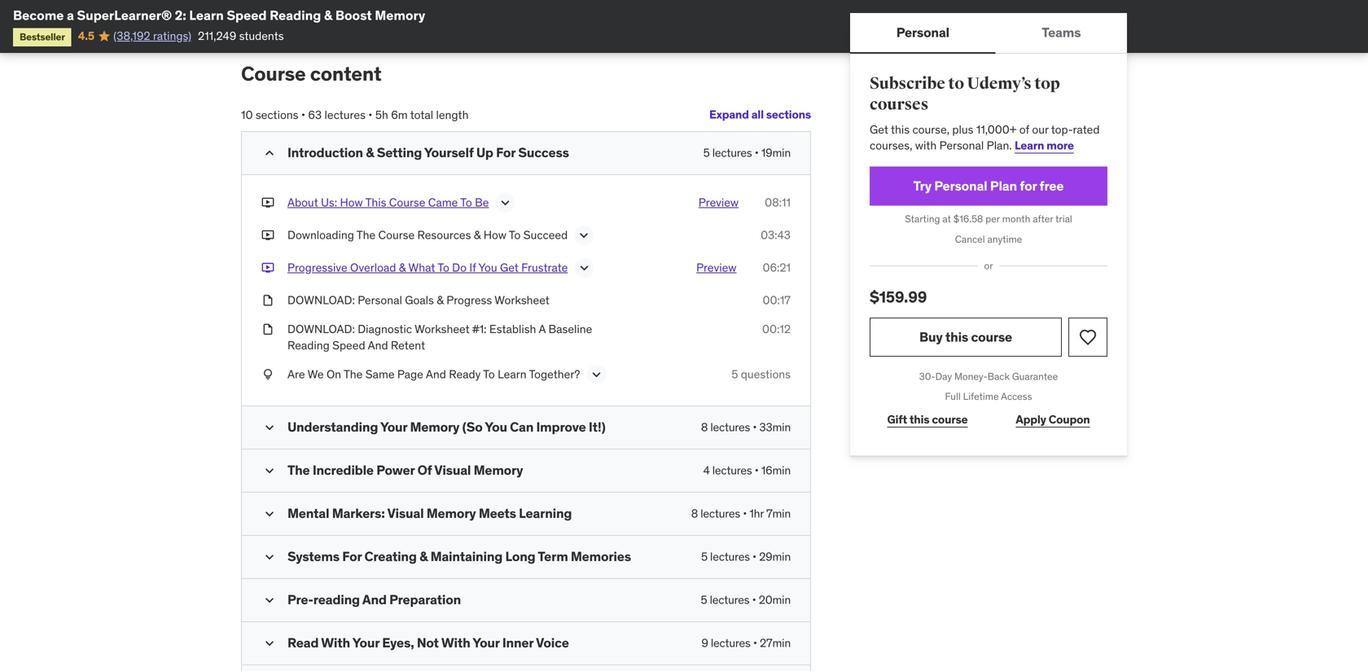 Task type: describe. For each thing, give the bounding box(es) containing it.
us:
[[321, 195, 337, 210]]

improve
[[536, 419, 586, 435]]

xsmall image for downloading
[[261, 227, 274, 243]]

personal up diagnostic
[[358, 293, 402, 308]]

• for understanding your memory (so you can improve it!)
[[753, 420, 757, 434]]

expand all sections button
[[709, 99, 811, 131]]

introduction
[[288, 144, 363, 161]]

lectures for mental markers: visual memory meets learning
[[701, 506, 740, 521]]

2 vertical spatial course
[[378, 228, 415, 242]]

mental
[[288, 505, 329, 522]]

5 for introduction & setting yourself up for success
[[703, 145, 710, 160]]

questions
[[741, 367, 791, 381]]

211,249 students
[[198, 28, 284, 43]]

udemy's
[[967, 74, 1032, 94]]

starting
[[905, 213, 940, 225]]

1 vertical spatial get
[[500, 260, 519, 275]]

lectures for understanding your memory (so you can improve it!)
[[711, 420, 750, 434]]

download: for download: personal goals & progress worksheet
[[288, 293, 355, 308]]

0 vertical spatial course
[[241, 61, 306, 86]]

1 horizontal spatial your
[[380, 419, 407, 435]]

2 with from the left
[[441, 634, 470, 651]]

succeed
[[523, 228, 568, 242]]

8 for understanding your memory (so you can improve it!)
[[701, 420, 708, 434]]

xsmall image for 06:21
[[261, 260, 274, 276]]

• for introduction & setting yourself up for success
[[755, 145, 759, 160]]

apply coupon button
[[998, 404, 1108, 436]]

preview for 06:21
[[696, 260, 737, 275]]

0 horizontal spatial your
[[352, 634, 380, 651]]

small image for systems
[[261, 549, 278, 565]]

• for read with your eyes, not with your inner voice
[[753, 636, 757, 650]]

anytime
[[988, 233, 1022, 245]]

tab list containing personal
[[850, 13, 1127, 54]]

2:
[[175, 7, 186, 24]]

creating
[[365, 548, 417, 565]]

long
[[505, 548, 536, 565]]

systems for creating & maintaining long term memories
[[288, 548, 631, 565]]

0 vertical spatial reading
[[270, 7, 321, 24]]

2 xsmall image from the top
[[261, 321, 274, 337]]

what
[[408, 260, 435, 275]]

2 sections from the left
[[256, 107, 298, 122]]

superlearner®
[[77, 7, 172, 24]]

course content
[[241, 61, 382, 86]]

3 xsmall image from the top
[[261, 292, 274, 308]]

lectures for systems for creating & maintaining long term memories
[[710, 549, 750, 564]]

19min
[[761, 145, 791, 160]]

5 for pre-reading and preparation
[[701, 592, 707, 607]]

get inside get this course, plus 11,000+ of our top-rated courses, with personal plan.
[[870, 122, 888, 137]]

systems
[[288, 548, 340, 565]]

9 lectures • 27min
[[702, 636, 791, 650]]

to right the ready
[[483, 367, 495, 381]]

1 horizontal spatial for
[[496, 144, 516, 161]]

1 horizontal spatial worksheet
[[495, 293, 550, 308]]

downloading
[[288, 228, 354, 242]]

• for mental markers: visual memory meets learning
[[743, 506, 747, 521]]

cancel
[[955, 233, 985, 245]]

back
[[988, 370, 1010, 383]]

63
[[308, 107, 322, 122]]

course inside about us: how this course came to be button
[[389, 195, 426, 210]]

content
[[310, 61, 382, 86]]

how inside button
[[340, 195, 363, 210]]

wishlist image
[[1078, 327, 1098, 347]]

00:12
[[762, 322, 791, 337]]

10 sections • 63 lectures • 5h 6m total length
[[241, 107, 469, 122]]

yourself
[[424, 144, 474, 161]]

voice
[[536, 634, 569, 651]]

all
[[752, 107, 764, 122]]

this for get
[[891, 122, 910, 137]]

to left do
[[438, 260, 449, 275]]

this
[[365, 195, 386, 210]]

plus
[[952, 122, 974, 137]]

length
[[436, 107, 469, 122]]

ratings)
[[153, 28, 191, 43]]

& left boost
[[324, 7, 333, 24]]

small image for understanding
[[261, 419, 278, 436]]

rated
[[1073, 122, 1100, 137]]

0 horizontal spatial speed
[[227, 7, 267, 24]]

to inside button
[[460, 195, 472, 210]]

30-day money-back guarantee full lifetime access
[[919, 370, 1058, 403]]

top
[[1035, 74, 1060, 94]]

apply
[[1016, 412, 1046, 427]]

personal button
[[850, 13, 996, 52]]

& up if
[[474, 228, 481, 242]]

buy
[[920, 328, 943, 345]]

xsmall image for are
[[261, 366, 274, 382]]

0 vertical spatial learn
[[189, 7, 224, 24]]

personal inside button
[[897, 24, 950, 41]]

03:43
[[761, 228, 791, 242]]

1 with from the left
[[321, 634, 350, 651]]

course for buy this course
[[971, 328, 1012, 345]]

• left "63"
[[301, 107, 305, 122]]

be
[[475, 195, 489, 210]]

1 vertical spatial the
[[344, 367, 363, 381]]

on
[[327, 367, 341, 381]]

money-
[[955, 370, 988, 383]]

2 horizontal spatial your
[[473, 634, 500, 651]]

1hr
[[750, 506, 764, 521]]

page
[[397, 367, 423, 381]]

lifetime
[[963, 390, 999, 403]]

a
[[67, 7, 74, 24]]

0 vertical spatial you
[[478, 260, 497, 275]]

course,
[[913, 122, 950, 137]]

06:21
[[763, 260, 791, 275]]

progress
[[447, 293, 492, 308]]

preview for 08:11
[[699, 195, 739, 210]]

read
[[288, 634, 319, 651]]

8 lectures • 33min
[[701, 420, 791, 434]]

the incredible power of visual memory
[[288, 462, 523, 478]]

1 vertical spatial how
[[484, 228, 507, 242]]

16min
[[761, 463, 791, 478]]

personal up "$16.58"
[[934, 177, 988, 194]]

1 vertical spatial and
[[426, 367, 446, 381]]

understanding
[[288, 419, 378, 435]]

retent
[[391, 338, 425, 352]]

reading
[[313, 591, 360, 608]]

download: personal goals & progress worksheet
[[288, 293, 550, 308]]

inner
[[502, 634, 534, 651]]

same
[[365, 367, 395, 381]]

1 vertical spatial you
[[485, 419, 507, 435]]

are we on the same page and ready to learn together?
[[288, 367, 580, 381]]

pre-reading and preparation
[[288, 591, 461, 608]]

day
[[936, 370, 952, 383]]

8 for mental markers: visual memory meets learning
[[691, 506, 698, 521]]

lectures for the incredible power of visual memory
[[712, 463, 752, 478]]

came
[[428, 195, 458, 210]]

about
[[288, 195, 318, 210]]

plan
[[990, 177, 1017, 194]]

5 lectures • 20min
[[701, 592, 791, 607]]

pre-
[[288, 591, 313, 608]]

guarantee
[[1012, 370, 1058, 383]]

overload
[[350, 260, 396, 275]]

at
[[943, 213, 951, 225]]

& right creating
[[420, 548, 428, 565]]

small image for the
[[261, 463, 278, 479]]

memories
[[571, 548, 631, 565]]

lectures for introduction & setting yourself up for success
[[712, 145, 752, 160]]



Task type: vqa. For each thing, say whether or not it's contained in the screenshot.
bottom THE DOWNLOAD:
yes



Task type: locate. For each thing, give the bounding box(es) containing it.
small image for mental
[[261, 506, 278, 522]]

reading up students
[[270, 7, 321, 24]]

teams
[[1042, 24, 1081, 41]]

1 horizontal spatial with
[[441, 634, 470, 651]]

this up the courses,
[[891, 122, 910, 137]]

0 horizontal spatial get
[[500, 260, 519, 275]]

small image for pre-
[[261, 592, 278, 608]]

lectures down 8 lectures • 1hr 7min
[[710, 549, 750, 564]]

learn more
[[1015, 138, 1074, 153]]

1 vertical spatial learn
[[1015, 138, 1044, 153]]

visual right of
[[434, 462, 471, 478]]

2 vertical spatial the
[[288, 462, 310, 478]]

free
[[1040, 177, 1064, 194]]

get up the courses,
[[870, 122, 888, 137]]

preview left 06:21
[[696, 260, 737, 275]]

0 vertical spatial download:
[[288, 293, 355, 308]]

small image
[[261, 463, 278, 479], [261, 549, 278, 565]]

xsmall image
[[261, 195, 274, 211], [261, 260, 274, 276], [261, 292, 274, 308]]

become
[[13, 7, 64, 24]]

lectures left 20min
[[710, 592, 750, 607]]

0 vertical spatial how
[[340, 195, 363, 210]]

0 vertical spatial course
[[971, 328, 1012, 345]]

• left 29min
[[753, 549, 757, 564]]

4 small image from the top
[[261, 592, 278, 608]]

preview down 5 lectures • 19min
[[699, 195, 739, 210]]

small image
[[261, 145, 278, 161], [261, 419, 278, 436], [261, 506, 278, 522], [261, 592, 278, 608], [261, 635, 278, 651]]

1 vertical spatial xsmall image
[[261, 260, 274, 276]]

lectures left 33min
[[711, 420, 750, 434]]

try personal plan for free
[[914, 177, 1064, 194]]

get left frustrate
[[500, 260, 519, 275]]

maintaining
[[430, 548, 503, 565]]

0 vertical spatial xsmall image
[[261, 195, 274, 211]]

buy this course
[[920, 328, 1012, 345]]

& left setting
[[366, 144, 374, 161]]

& right goals
[[437, 293, 444, 308]]

for right systems
[[342, 548, 362, 565]]

not
[[417, 634, 439, 651]]

5 lectures • 19min
[[703, 145, 791, 160]]

1 vertical spatial small image
[[261, 549, 278, 565]]

course right this
[[389, 195, 426, 210]]

and inside download: diagnostic worksheet #1: establish a baseline reading speed and retent
[[368, 338, 388, 352]]

small image for read
[[261, 635, 278, 651]]

the right on
[[344, 367, 363, 381]]

1 horizontal spatial 8
[[701, 420, 708, 434]]

plan.
[[987, 138, 1012, 153]]

small image left systems
[[261, 549, 278, 565]]

personal inside get this course, plus 11,000+ of our top-rated courses, with personal plan.
[[940, 138, 984, 153]]

and right reading
[[362, 591, 387, 608]]

• left 27min
[[753, 636, 757, 650]]

together?
[[529, 367, 580, 381]]

2 horizontal spatial learn
[[1015, 138, 1044, 153]]

this inside get this course, plus 11,000+ of our top-rated courses, with personal plan.
[[891, 122, 910, 137]]

learn more link
[[1015, 138, 1074, 153]]

with
[[321, 634, 350, 651], [441, 634, 470, 651]]

1 vertical spatial worksheet
[[415, 322, 470, 337]]

learning
[[519, 505, 572, 522]]

5 for systems for creating & maintaining long term memories
[[701, 549, 708, 564]]

course down "full"
[[932, 412, 968, 427]]

0 horizontal spatial 8
[[691, 506, 698, 521]]

progressive overload & what to do if you get frustrate
[[288, 260, 568, 275]]

personal up subscribe
[[897, 24, 950, 41]]

0 horizontal spatial sections
[[256, 107, 298, 122]]

0 horizontal spatial learn
[[189, 7, 224, 24]]

show lecture description image right frustrate
[[576, 260, 592, 276]]

memory
[[375, 7, 425, 24], [410, 419, 460, 435], [474, 462, 523, 478], [427, 505, 476, 522]]

0 vertical spatial 8
[[701, 420, 708, 434]]

4 lectures • 16min
[[703, 463, 791, 478]]

8 up 4
[[701, 420, 708, 434]]

1 vertical spatial reading
[[288, 338, 330, 352]]

worksheet inside download: diagnostic worksheet #1: establish a baseline reading speed and retent
[[415, 322, 470, 337]]

33min
[[759, 420, 791, 434]]

0 vertical spatial the
[[357, 228, 376, 242]]

small image left pre-
[[261, 592, 278, 608]]

gift this course
[[887, 412, 968, 427]]

course up back
[[971, 328, 1012, 345]]

5h 6m
[[375, 107, 408, 122]]

show lecture description image for progressive overload & what to do if you get frustrate
[[576, 260, 592, 276]]

introduction & setting yourself up for success
[[288, 144, 569, 161]]

get this course, plus 11,000+ of our top-rated courses, with personal plan.
[[870, 122, 1100, 153]]

1 vertical spatial this
[[946, 328, 969, 345]]

expand
[[709, 107, 749, 122]]

the up mental
[[288, 462, 310, 478]]

your up power at the bottom
[[380, 419, 407, 435]]

3 small image from the top
[[261, 506, 278, 522]]

small image left mental
[[261, 506, 278, 522]]

small image left incredible
[[261, 463, 278, 479]]

1 small image from the top
[[261, 463, 278, 479]]

• left 16min
[[755, 463, 759, 478]]

• left 33min
[[753, 420, 757, 434]]

if
[[469, 260, 476, 275]]

with
[[915, 138, 937, 153]]

apply coupon
[[1016, 412, 1090, 427]]

your left "eyes," at the bottom of the page
[[352, 634, 380, 651]]

• left 20min
[[752, 592, 756, 607]]

up
[[476, 144, 493, 161]]

term
[[538, 548, 568, 565]]

1 horizontal spatial visual
[[434, 462, 471, 478]]

1 small image from the top
[[261, 145, 278, 161]]

progressive
[[288, 260, 348, 275]]

subscribe
[[870, 74, 945, 94]]

5 down 8 lectures • 1hr 7min
[[701, 549, 708, 564]]

read with your eyes, not with your inner voice
[[288, 634, 569, 651]]

0 vertical spatial small image
[[261, 463, 278, 479]]

for right up
[[496, 144, 516, 161]]

you right (so
[[485, 419, 507, 435]]

coupon
[[1049, 412, 1090, 427]]

lectures for pre-reading and preparation
[[710, 592, 750, 607]]

show lecture description image right succeed
[[576, 227, 592, 244]]

how down be
[[484, 228, 507, 242]]

learn down of
[[1015, 138, 1044, 153]]

lectures right 9
[[711, 636, 751, 650]]

1 horizontal spatial how
[[484, 228, 507, 242]]

1 horizontal spatial course
[[971, 328, 1012, 345]]

expand all sections
[[709, 107, 811, 122]]

& left what at the left of page
[[399, 260, 406, 275]]

course down about us: how this course came to be button
[[378, 228, 415, 242]]

5 up 9
[[701, 592, 707, 607]]

0 vertical spatial and
[[368, 338, 388, 352]]

0 vertical spatial xsmall image
[[261, 227, 274, 243]]

for
[[1020, 177, 1037, 194]]

2 small image from the top
[[261, 549, 278, 565]]

1 vertical spatial 8
[[691, 506, 698, 521]]

this inside 'link'
[[910, 412, 930, 427]]

• for pre-reading and preparation
[[752, 592, 756, 607]]

sections right 10
[[256, 107, 298, 122]]

the up the overload
[[357, 228, 376, 242]]

resources
[[417, 228, 471, 242]]

preparation
[[389, 591, 461, 608]]

course down students
[[241, 61, 306, 86]]

5 down expand
[[703, 145, 710, 160]]

nasdaq image
[[255, 0, 349, 29]]

show lecture description image right be
[[497, 195, 513, 211]]

1 vertical spatial for
[[342, 548, 362, 565]]

course
[[971, 328, 1012, 345], [932, 412, 968, 427]]

reading up we
[[288, 338, 330, 352]]

lectures for read with your eyes, not with your inner voice
[[711, 636, 751, 650]]

1 horizontal spatial speed
[[332, 338, 365, 352]]

to left be
[[460, 195, 472, 210]]

1 vertical spatial course
[[389, 195, 426, 210]]

small image left read
[[261, 635, 278, 651]]

memory up the 'meets'
[[474, 462, 523, 478]]

tab list
[[850, 13, 1127, 54]]

the
[[357, 228, 376, 242], [344, 367, 363, 381], [288, 462, 310, 478]]

try
[[914, 177, 932, 194]]

1 download: from the top
[[288, 293, 355, 308]]

this for buy
[[946, 328, 969, 345]]

for
[[496, 144, 516, 161], [342, 548, 362, 565]]

show lecture description image
[[497, 195, 513, 211], [576, 227, 592, 244], [576, 260, 592, 276], [588, 366, 605, 383]]

1 horizontal spatial learn
[[498, 367, 527, 381]]

personal down the plus
[[940, 138, 984, 153]]

1 horizontal spatial get
[[870, 122, 888, 137]]

5 small image from the top
[[261, 635, 278, 651]]

memory left (so
[[410, 419, 460, 435]]

learn
[[189, 7, 224, 24], [1015, 138, 1044, 153], [498, 367, 527, 381]]

0 horizontal spatial how
[[340, 195, 363, 210]]

volkswagen image
[[391, 0, 427, 29]]

0 horizontal spatial for
[[342, 548, 362, 565]]

2 vertical spatial xsmall image
[[261, 366, 274, 382]]

speed up 211,249 students
[[227, 7, 267, 24]]

1 horizontal spatial sections
[[766, 107, 811, 122]]

1 vertical spatial course
[[932, 412, 968, 427]]

to left succeed
[[509, 228, 521, 242]]

2 vertical spatial and
[[362, 591, 387, 608]]

boost
[[335, 7, 372, 24]]

0 vertical spatial worksheet
[[495, 293, 550, 308]]

0 vertical spatial preview
[[699, 195, 739, 210]]

subscribe to udemy's top courses
[[870, 74, 1060, 115]]

0 horizontal spatial visual
[[387, 505, 424, 522]]

to
[[460, 195, 472, 210], [509, 228, 521, 242], [438, 260, 449, 275], [483, 367, 495, 381]]

gift
[[887, 412, 907, 427]]

reading inside download: diagnostic worksheet #1: establish a baseline reading speed and retent
[[288, 338, 330, 352]]

2 vertical spatial learn
[[498, 367, 527, 381]]

visual down "the incredible power of visual memory"
[[387, 505, 424, 522]]

&
[[324, 7, 333, 24], [366, 144, 374, 161], [474, 228, 481, 242], [399, 260, 406, 275], [437, 293, 444, 308], [420, 548, 428, 565]]

memory up "systems for creating & maintaining long term memories"
[[427, 505, 476, 522]]

eyes,
[[382, 634, 414, 651]]

• for the incredible power of visual memory
[[755, 463, 759, 478]]

you right if
[[478, 260, 497, 275]]

download: down progressive
[[288, 293, 355, 308]]

1 xsmall image from the top
[[261, 195, 274, 211]]

0 vertical spatial get
[[870, 122, 888, 137]]

this
[[891, 122, 910, 137], [946, 328, 969, 345], [910, 412, 930, 427]]

with right read
[[321, 634, 350, 651]]

lectures down expand
[[712, 145, 752, 160]]

$159.99
[[870, 287, 927, 307]]

5 left the questions
[[732, 367, 738, 381]]

worksheet down goals
[[415, 322, 470, 337]]

• left 19min
[[755, 145, 759, 160]]

2 download: from the top
[[288, 322, 355, 337]]

memory right boost
[[375, 7, 425, 24]]

download: inside download: diagnostic worksheet #1: establish a baseline reading speed and retent
[[288, 322, 355, 337]]

this inside button
[[946, 328, 969, 345]]

3 xsmall image from the top
[[261, 366, 274, 382]]

show lecture description image for are we on the same page and ready to learn together?
[[588, 366, 605, 383]]

0 horizontal spatial with
[[321, 634, 350, 651]]

0 vertical spatial for
[[496, 144, 516, 161]]

2 vertical spatial this
[[910, 412, 930, 427]]

$16.58
[[954, 213, 983, 225]]

small image left the introduction
[[261, 145, 278, 161]]

course for gift this course
[[932, 412, 968, 427]]

visual
[[434, 462, 471, 478], [387, 505, 424, 522]]

this right buy
[[946, 328, 969, 345]]

after
[[1033, 213, 1053, 225]]

lectures left '1hr'
[[701, 506, 740, 521]]

5 questions
[[732, 367, 791, 381]]

sections right all at right top
[[766, 107, 811, 122]]

this for gift
[[910, 412, 930, 427]]

this right gift
[[910, 412, 930, 427]]

to
[[948, 74, 964, 94]]

0 vertical spatial visual
[[434, 462, 471, 478]]

ready
[[449, 367, 481, 381]]

how
[[340, 195, 363, 210], [484, 228, 507, 242]]

gift this course link
[[870, 404, 985, 436]]

course inside 'link'
[[932, 412, 968, 427]]

speed up on
[[332, 338, 365, 352]]

top-
[[1051, 122, 1073, 137]]

download: for download: diagnostic worksheet #1: establish a baseline reading speed and retent
[[288, 322, 355, 337]]

show lecture description image for downloading the course resources & how to succeed
[[576, 227, 592, 244]]

4.5
[[78, 28, 94, 43]]

teams button
[[996, 13, 1127, 52]]

0 horizontal spatial worksheet
[[415, 322, 470, 337]]

speed inside download: diagnostic worksheet #1: establish a baseline reading speed and retent
[[332, 338, 365, 352]]

frustrate
[[521, 260, 568, 275]]

1 vertical spatial download:
[[288, 322, 355, 337]]

more
[[1047, 138, 1074, 153]]

lectures right "63"
[[325, 107, 366, 122]]

download: diagnostic worksheet #1: establish a baseline reading speed and retent
[[288, 322, 592, 352]]

1 vertical spatial preview
[[696, 260, 737, 275]]

1 vertical spatial xsmall image
[[261, 321, 274, 337]]

1 sections from the left
[[766, 107, 811, 122]]

learn up 211,249
[[189, 7, 224, 24]]

with right not
[[441, 634, 470, 651]]

month
[[1002, 213, 1031, 225]]

0 vertical spatial this
[[891, 122, 910, 137]]

and right page
[[426, 367, 446, 381]]

8 lectures • 1hr 7min
[[691, 506, 791, 521]]

our
[[1032, 122, 1049, 137]]

• left 5h 6m
[[368, 107, 373, 122]]

(so
[[462, 419, 483, 435]]

• for systems for creating & maintaining long term memories
[[753, 549, 757, 564]]

are
[[288, 367, 305, 381]]

diagnostic
[[358, 322, 412, 337]]

1 vertical spatial speed
[[332, 338, 365, 352]]

2 xsmall image from the top
[[261, 260, 274, 276]]

buy this course button
[[870, 318, 1062, 357]]

course inside button
[[971, 328, 1012, 345]]

1 vertical spatial visual
[[387, 505, 424, 522]]

• left '1hr'
[[743, 506, 747, 521]]

8 left '1hr'
[[691, 506, 698, 521]]

worksheet up establish
[[495, 293, 550, 308]]

sections inside dropdown button
[[766, 107, 811, 122]]

lectures right 4
[[712, 463, 752, 478]]

xsmall image for 08:11
[[261, 195, 274, 211]]

small image left understanding at the left
[[261, 419, 278, 436]]

meets
[[479, 505, 516, 522]]

download: up we
[[288, 322, 355, 337]]

and down diagnostic
[[368, 338, 388, 352]]

how right us:
[[340, 195, 363, 210]]

1 xsmall image from the top
[[261, 227, 274, 243]]

xsmall image
[[261, 227, 274, 243], [261, 321, 274, 337], [261, 366, 274, 382]]

your left inner
[[473, 634, 500, 651]]

small image for introduction
[[261, 145, 278, 161]]

learn left together?
[[498, 367, 527, 381]]

access
[[1001, 390, 1032, 403]]

2 vertical spatial xsmall image
[[261, 292, 274, 308]]

0 vertical spatial speed
[[227, 7, 267, 24]]

a
[[539, 322, 546, 337]]

bestseller
[[20, 30, 65, 43]]

0 horizontal spatial course
[[932, 412, 968, 427]]

2 small image from the top
[[261, 419, 278, 436]]

show lecture description image right together?
[[588, 366, 605, 383]]



